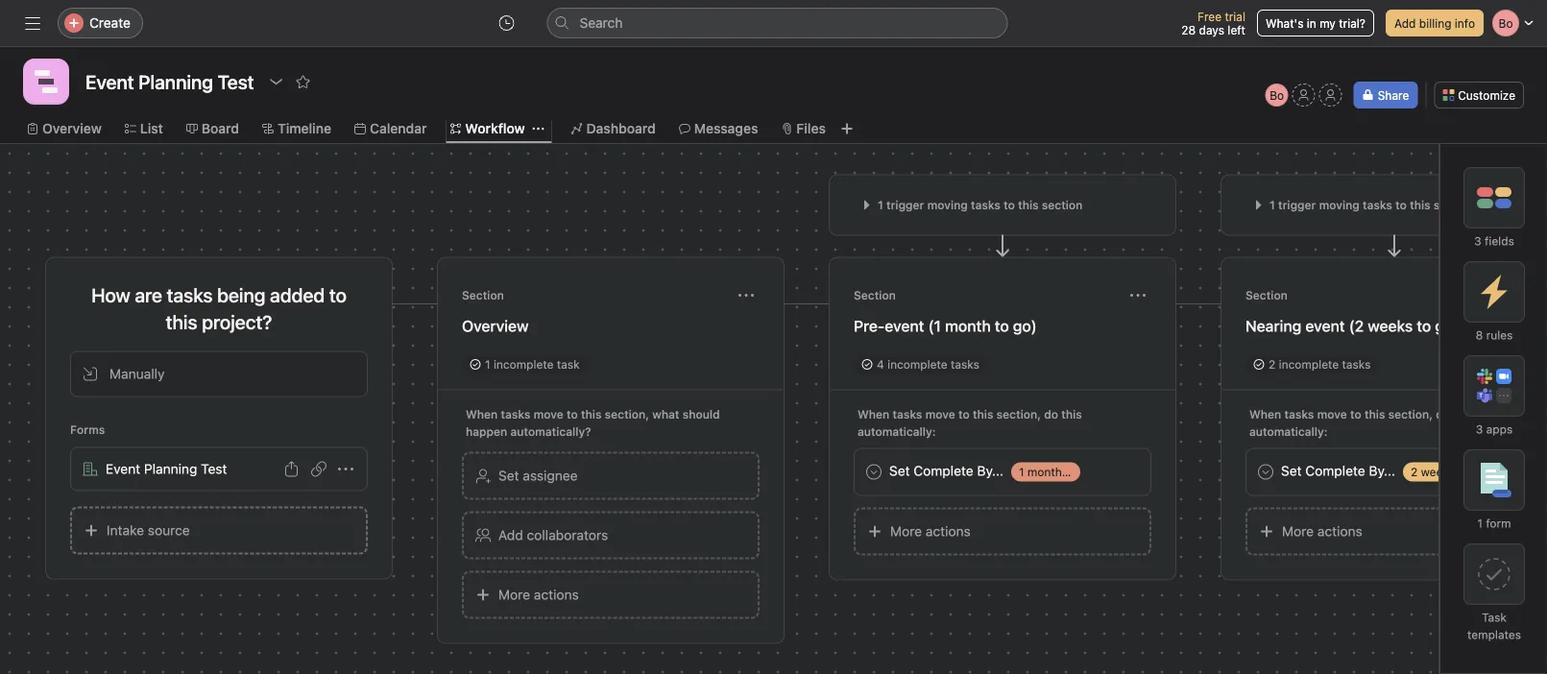 Task type: describe. For each thing, give the bounding box(es) containing it.
intake source
[[107, 523, 190, 538]]

automatically?
[[510, 425, 591, 438]]

add billing info button
[[1386, 10, 1484, 36]]

4 incomplete tasks
[[877, 358, 980, 371]]

0 horizontal spatial more actions button
[[462, 571, 760, 619]]

incomplete for nearing event (2 weeks to go)
[[1279, 358, 1339, 371]]

moving for (2
[[1319, 198, 1360, 212]]

pre-event (1 month to go) button
[[854, 309, 1152, 343]]

0 horizontal spatial actions
[[534, 587, 579, 603]]

before for nearing event (2 weeks to go)
[[1458, 465, 1493, 479]]

8
[[1476, 328, 1483, 342]]

set complete by... for (1
[[889, 463, 1004, 479]]

set assignee
[[498, 468, 578, 484]]

1 trigger moving tasks to this section for weeks
[[1270, 198, 1475, 212]]

actions for (1
[[926, 523, 971, 539]]

share form image
[[284, 462, 300, 477]]

add tab image
[[839, 121, 855, 136]]

planning
[[144, 461, 197, 477]]

by... for month
[[977, 463, 1004, 479]]

apps
[[1487, 423, 1513, 436]]

added
[[270, 284, 325, 306]]

2 for 2 weeks before event
[[1411, 465, 1418, 479]]

nearing event (2 weeks to go) button
[[1246, 309, 1544, 343]]

3 for 3 apps
[[1476, 423, 1483, 436]]

create button
[[58, 8, 143, 38]]

set inside set assignee button
[[498, 468, 519, 484]]

fields
[[1485, 234, 1515, 248]]

4
[[877, 358, 884, 371]]

3 for 3 fields
[[1474, 234, 1482, 248]]

set for pre-
[[889, 463, 910, 479]]

(2
[[1349, 317, 1364, 335]]

being
[[217, 284, 266, 306]]

2 incomplete tasks
[[1269, 358, 1371, 371]]

bo
[[1270, 88, 1284, 102]]

should
[[683, 408, 720, 421]]

section for pre-event (1 month to go)
[[1042, 198, 1083, 212]]

1 horizontal spatial month
[[1028, 465, 1062, 479]]

add for add collaborators
[[498, 527, 523, 543]]

form
[[1486, 517, 1511, 530]]

rules
[[1486, 328, 1513, 342]]

tab actions image
[[533, 123, 544, 134]]

workflow link
[[450, 118, 525, 139]]

free trial 28 days left
[[1182, 10, 1246, 36]]

bo button
[[1266, 84, 1289, 107]]

show options image
[[269, 74, 284, 89]]

trigger for nearing
[[1278, 198, 1316, 212]]

in
[[1307, 16, 1317, 30]]

happen
[[466, 425, 507, 438]]

templates
[[1468, 628, 1521, 642]]

2 weeks before event
[[1411, 465, 1527, 479]]

dashboard
[[586, 121, 656, 136]]

more section actions image
[[1131, 288, 1146, 303]]

3 apps
[[1476, 423, 1513, 436]]

3 section from the left
[[1246, 289, 1288, 302]]

trial
[[1225, 10, 1246, 23]]

more for pre-
[[890, 523, 922, 539]]

my
[[1320, 16, 1336, 30]]

1 vertical spatial weeks
[[1421, 465, 1455, 479]]

section, for overview
[[605, 408, 649, 421]]

what
[[652, 408, 680, 421]]

assignee
[[523, 468, 578, 484]]

create
[[89, 15, 131, 31]]

task
[[557, 358, 580, 371]]

search
[[580, 15, 623, 31]]

event planning test
[[106, 461, 227, 477]]

add billing info
[[1395, 16, 1475, 30]]

intake source button
[[70, 507, 368, 555]]

set assignee button
[[462, 452, 760, 500]]

set complete by... for (2
[[1281, 463, 1396, 479]]

how
[[91, 284, 130, 306]]

intake
[[107, 523, 144, 538]]

more actions for (2
[[1282, 523, 1363, 539]]

show options image
[[338, 462, 353, 477]]

free
[[1198, 10, 1222, 23]]

(1
[[928, 317, 941, 335]]

pre-
[[854, 317, 885, 335]]

board link
[[186, 118, 239, 139]]

board
[[202, 121, 239, 136]]

files
[[797, 121, 826, 136]]

1 trigger moving tasks to this section button for month
[[854, 192, 1152, 219]]

nearing
[[1246, 317, 1302, 335]]

1 form
[[1478, 517, 1511, 530]]

when tasks move to this section, do this automatically: for weeks
[[1250, 408, 1474, 438]]

timeline
[[278, 121, 331, 136]]

overview button
[[462, 309, 760, 343]]

share
[[1378, 88, 1409, 102]]

8 rules
[[1476, 328, 1513, 342]]

task
[[1482, 611, 1507, 624]]

nearing event (2 weeks to go)
[[1246, 317, 1459, 335]]

when for pre-event (1 month to go)
[[858, 408, 890, 421]]

when tasks move to this section, what should happen automatically?
[[466, 408, 720, 438]]

info
[[1455, 16, 1475, 30]]

complete for (2
[[1306, 463, 1366, 479]]

workflow
[[465, 121, 525, 136]]

move for nearing event (2 weeks to go)
[[1317, 408, 1347, 421]]

dashboard link
[[571, 118, 656, 139]]

add collaborators
[[498, 527, 608, 543]]

complete for (1
[[914, 463, 974, 479]]

search button
[[547, 8, 1008, 38]]

files link
[[781, 118, 826, 139]]

2 for 2 incomplete tasks
[[1269, 358, 1276, 371]]



Task type: locate. For each thing, give the bounding box(es) containing it.
3 incomplete from the left
[[1279, 358, 1339, 371]]

1 1 trigger moving tasks to this section from the left
[[878, 198, 1083, 212]]

1
[[878, 198, 883, 212], [1270, 198, 1275, 212], [485, 358, 490, 371], [1019, 465, 1024, 479], [1478, 517, 1483, 530]]

3
[[1474, 234, 1482, 248], [1476, 423, 1483, 436]]

1 horizontal spatial move
[[926, 408, 955, 421]]

by...
[[977, 463, 1004, 479], [1369, 463, 1396, 479]]

1 horizontal spatial 1 trigger moving tasks to this section button
[[1246, 192, 1544, 219]]

more actions button down 1 month before event
[[854, 508, 1152, 556]]

1 horizontal spatial section,
[[997, 408, 1041, 421]]

move for pre-event (1 month to go)
[[926, 408, 955, 421]]

messages link
[[679, 118, 758, 139]]

when
[[466, 408, 498, 421], [858, 408, 890, 421], [1250, 408, 1282, 421]]

overview link
[[27, 118, 102, 139]]

do up 1 month before event
[[1044, 408, 1058, 421]]

0 horizontal spatial overview
[[42, 121, 102, 136]]

move up automatically?
[[534, 408, 564, 421]]

1 trigger moving tasks to this section
[[878, 198, 1083, 212], [1270, 198, 1475, 212]]

0 horizontal spatial weeks
[[1368, 317, 1413, 335]]

month inside button
[[945, 317, 991, 335]]

do for nearing event (2 weeks to go)
[[1436, 408, 1450, 421]]

section, for pre-event (1 month to go)
[[997, 408, 1041, 421]]

1 horizontal spatial set complete by...
[[1281, 463, 1396, 479]]

0 horizontal spatial when tasks move to this section, do this automatically:
[[858, 408, 1082, 438]]

3 left fields
[[1474, 234, 1482, 248]]

before for pre-event (1 month to go)
[[1065, 465, 1101, 479]]

2 moving from the left
[[1319, 198, 1360, 212]]

1 horizontal spatial do
[[1436, 408, 1450, 421]]

go) left 8
[[1435, 317, 1459, 335]]

2 horizontal spatial section
[[1246, 289, 1288, 302]]

2
[[1269, 358, 1276, 371], [1411, 465, 1418, 479]]

1 vertical spatial overview
[[462, 317, 529, 335]]

by... for weeks
[[1369, 463, 1396, 479]]

automatically:
[[858, 425, 936, 438], [1250, 425, 1328, 438]]

more actions
[[890, 523, 971, 539], [1282, 523, 1363, 539], [498, 587, 579, 603]]

0 horizontal spatial trigger
[[887, 198, 924, 212]]

1 horizontal spatial when
[[858, 408, 890, 421]]

None text field
[[81, 64, 259, 99]]

0 horizontal spatial moving
[[927, 198, 968, 212]]

tasks inside how are tasks being added to this project?
[[167, 284, 213, 306]]

0 vertical spatial 3
[[1474, 234, 1482, 248]]

tasks
[[971, 198, 1001, 212], [1363, 198, 1393, 212], [167, 284, 213, 306], [951, 358, 980, 371], [1342, 358, 1371, 371], [501, 408, 531, 421], [893, 408, 922, 421], [1285, 408, 1314, 421]]

to inside how are tasks being added to this project?
[[329, 284, 347, 306]]

2 do from the left
[[1436, 408, 1450, 421]]

section up the pre-
[[854, 289, 896, 302]]

0 horizontal spatial automatically:
[[858, 425, 936, 438]]

section for pre-event (1 month to go)
[[854, 289, 896, 302]]

by... left 2 weeks before event
[[1369, 463, 1396, 479]]

pre-event (1 month to go)
[[854, 317, 1037, 335]]

when for overview
[[466, 408, 498, 421]]

messages
[[694, 121, 758, 136]]

what's in my trial?
[[1266, 16, 1366, 30]]

2 section, from the left
[[997, 408, 1041, 421]]

overview down timeline icon in the left of the page
[[42, 121, 102, 136]]

1 horizontal spatial complete
[[1306, 463, 1366, 479]]

2 automatically: from the left
[[1250, 425, 1328, 438]]

collaborators
[[527, 527, 608, 543]]

2 when tasks move to this section, do this automatically: from the left
[[1250, 408, 1474, 438]]

1 horizontal spatial 2
[[1411, 465, 1418, 479]]

when down 4
[[858, 408, 890, 421]]

2 horizontal spatial when
[[1250, 408, 1282, 421]]

section, for nearing event (2 weeks to go)
[[1389, 408, 1433, 421]]

1 horizontal spatial more actions
[[890, 523, 971, 539]]

1 trigger moving tasks to this section button
[[854, 192, 1152, 219], [1246, 192, 1544, 219]]

what's
[[1266, 16, 1304, 30]]

when for nearing event (2 weeks to go)
[[1250, 408, 1282, 421]]

automatically: down 4
[[858, 425, 936, 438]]

0 horizontal spatial set complete by...
[[889, 463, 1004, 479]]

1 by... from the left
[[977, 463, 1004, 479]]

0 horizontal spatial set
[[498, 468, 519, 484]]

1 go) from the left
[[1013, 317, 1037, 335]]

section for nearing event (2 weeks to go)
[[1434, 198, 1475, 212]]

add collaborators button
[[462, 511, 760, 559]]

1 trigger moving tasks to this section for month
[[878, 198, 1083, 212]]

move
[[534, 408, 564, 421], [926, 408, 955, 421], [1317, 408, 1347, 421]]

forms
[[70, 423, 105, 437]]

2 horizontal spatial move
[[1317, 408, 1347, 421]]

1 horizontal spatial add
[[1395, 16, 1416, 30]]

add left billing
[[1395, 16, 1416, 30]]

section, inside when tasks move to this section, what should happen automatically?
[[605, 408, 649, 421]]

when tasks move to this section, do this automatically: for month
[[858, 408, 1082, 438]]

1 complete from the left
[[914, 463, 974, 479]]

source
[[148, 523, 190, 538]]

timeline image
[[35, 70, 58, 93]]

list
[[140, 121, 163, 136]]

1 vertical spatial month
[[1028, 465, 1062, 479]]

left
[[1228, 23, 1246, 36]]

more actions button down add collaborators button
[[462, 571, 760, 619]]

0 horizontal spatial month
[[945, 317, 991, 335]]

2 horizontal spatial incomplete
[[1279, 358, 1339, 371]]

go) right (1
[[1013, 317, 1037, 335]]

section
[[1042, 198, 1083, 212], [1434, 198, 1475, 212]]

set for nearing
[[1281, 463, 1302, 479]]

2 complete from the left
[[1306, 463, 1366, 479]]

1 when from the left
[[466, 408, 498, 421]]

0 horizontal spatial 1 trigger moving tasks to this section button
[[854, 192, 1152, 219]]

2 move from the left
[[926, 408, 955, 421]]

do up 2 weeks before event
[[1436, 408, 1450, 421]]

tasks inside when tasks move to this section, what should happen automatically?
[[501, 408, 531, 421]]

2 horizontal spatial more actions
[[1282, 523, 1363, 539]]

what's in my trial? button
[[1257, 10, 1374, 36]]

when tasks move to this section, do this automatically: down the 2 incomplete tasks
[[1250, 408, 1474, 438]]

trial?
[[1339, 16, 1366, 30]]

1 horizontal spatial more actions button
[[854, 508, 1152, 556]]

expand sidebar image
[[25, 15, 40, 31]]

days
[[1199, 23, 1225, 36]]

move down the 2 incomplete tasks
[[1317, 408, 1347, 421]]

28
[[1182, 23, 1196, 36]]

2 section from the left
[[854, 289, 896, 302]]

this
[[1018, 198, 1039, 212], [1410, 198, 1431, 212], [581, 408, 602, 421], [973, 408, 994, 421], [1062, 408, 1082, 421], [1365, 408, 1385, 421], [1453, 408, 1474, 421]]

0 horizontal spatial move
[[534, 408, 564, 421]]

1 horizontal spatial overview
[[462, 317, 529, 335]]

0 horizontal spatial 1 trigger moving tasks to this section
[[878, 198, 1083, 212]]

section for overview
[[462, 289, 504, 302]]

billing
[[1419, 16, 1452, 30]]

1 set complete by... from the left
[[889, 463, 1004, 479]]

overview inside button
[[462, 317, 529, 335]]

0 horizontal spatial section,
[[605, 408, 649, 421]]

add to starred image
[[295, 74, 311, 89]]

1 vertical spatial add
[[498, 527, 523, 543]]

more
[[890, 523, 922, 539], [1282, 523, 1314, 539], [498, 587, 530, 603]]

automatically: for nearing
[[1250, 425, 1328, 438]]

section, up 2 weeks before event
[[1389, 408, 1433, 421]]

1 trigger moving tasks to this section button for weeks
[[1246, 192, 1544, 219]]

more actions button for month
[[854, 508, 1152, 556]]

0 horizontal spatial before
[[1065, 465, 1101, 479]]

1 moving from the left
[[927, 198, 968, 212]]

2 horizontal spatial section,
[[1389, 408, 1433, 421]]

when inside when tasks move to this section, what should happen automatically?
[[466, 408, 498, 421]]

moving for (1
[[927, 198, 968, 212]]

when down the 2 incomplete tasks
[[1250, 408, 1282, 421]]

this project?
[[166, 311, 272, 333]]

go) for nearing event (2 weeks to go)
[[1435, 317, 1459, 335]]

1 section, from the left
[[605, 408, 649, 421]]

0 vertical spatial month
[[945, 317, 991, 335]]

1 move from the left
[[534, 408, 564, 421]]

1 horizontal spatial incomplete
[[888, 358, 948, 371]]

to
[[1004, 198, 1015, 212], [1396, 198, 1407, 212], [329, 284, 347, 306], [995, 317, 1009, 335], [1417, 317, 1431, 335], [567, 408, 578, 421], [959, 408, 970, 421], [1350, 408, 1362, 421]]

add for add billing info
[[1395, 16, 1416, 30]]

2 horizontal spatial more actions button
[[1246, 508, 1544, 556]]

incomplete for overview
[[494, 358, 554, 371]]

add left "collaborators"
[[498, 527, 523, 543]]

more for nearing
[[1282, 523, 1314, 539]]

1 horizontal spatial by...
[[1369, 463, 1396, 479]]

2 by... from the left
[[1369, 463, 1396, 479]]

1 horizontal spatial more
[[890, 523, 922, 539]]

incomplete for pre-event (1 month to go)
[[888, 358, 948, 371]]

3 section, from the left
[[1389, 408, 1433, 421]]

section up nearing on the top of page
[[1246, 289, 1288, 302]]

actions for (2
[[1318, 523, 1363, 539]]

1 section from the left
[[462, 289, 504, 302]]

event
[[106, 461, 140, 477]]

more actions for (1
[[890, 523, 971, 539]]

2 when from the left
[[858, 408, 890, 421]]

event
[[885, 317, 924, 335], [1306, 317, 1345, 335], [1104, 465, 1134, 479], [1497, 465, 1527, 479]]

section, up 1 month before event
[[997, 408, 1041, 421]]

1 horizontal spatial actions
[[926, 523, 971, 539]]

1 horizontal spatial set
[[889, 463, 910, 479]]

overview up 1 incomplete task
[[462, 317, 529, 335]]

incomplete down nearing on the top of page
[[1279, 358, 1339, 371]]

overview
[[42, 121, 102, 136], [462, 317, 529, 335]]

set complete by...
[[889, 463, 1004, 479], [1281, 463, 1396, 479]]

how are tasks being added to this project?
[[91, 284, 347, 333]]

move down 4 incomplete tasks
[[926, 408, 955, 421]]

0 vertical spatial overview
[[42, 121, 102, 136]]

1 before from the left
[[1065, 465, 1101, 479]]

when tasks move to this section, do this automatically: down 4 incomplete tasks
[[858, 408, 1082, 438]]

0 vertical spatial weeks
[[1368, 317, 1413, 335]]

move inside when tasks move to this section, what should happen automatically?
[[534, 408, 564, 421]]

2 horizontal spatial set
[[1281, 463, 1302, 479]]

before
[[1065, 465, 1101, 479], [1458, 465, 1493, 479]]

0 horizontal spatial more actions
[[498, 587, 579, 603]]

3 move from the left
[[1317, 408, 1347, 421]]

add
[[1395, 16, 1416, 30], [498, 527, 523, 543]]

1 horizontal spatial moving
[[1319, 198, 1360, 212]]

more section actions image
[[739, 288, 754, 303]]

when up 'happen'
[[466, 408, 498, 421]]

share button
[[1354, 82, 1418, 109]]

test
[[201, 461, 227, 477]]

1 when tasks move to this section, do this automatically: from the left
[[858, 408, 1082, 438]]

1 trigger from the left
[[887, 198, 924, 212]]

weeks inside button
[[1368, 317, 1413, 335]]

1 horizontal spatial automatically:
[[1250, 425, 1328, 438]]

go)
[[1013, 317, 1037, 335], [1435, 317, 1459, 335]]

2 1 trigger moving tasks to this section button from the left
[[1246, 192, 1544, 219]]

1 vertical spatial 3
[[1476, 423, 1483, 436]]

search list box
[[547, 8, 1008, 38]]

1 month before event
[[1019, 465, 1134, 479]]

month
[[945, 317, 991, 335], [1028, 465, 1062, 479]]

1 incomplete task
[[485, 358, 580, 371]]

1 automatically: from the left
[[858, 425, 936, 438]]

timeline link
[[262, 118, 331, 139]]

0 horizontal spatial section
[[462, 289, 504, 302]]

3 when from the left
[[1250, 408, 1282, 421]]

customize button
[[1434, 82, 1524, 109]]

0 horizontal spatial more
[[498, 587, 530, 603]]

1 horizontal spatial trigger
[[1278, 198, 1316, 212]]

do
[[1044, 408, 1058, 421], [1436, 408, 1450, 421]]

calendar
[[370, 121, 427, 136]]

2 horizontal spatial actions
[[1318, 523, 1363, 539]]

1 section from the left
[[1042, 198, 1083, 212]]

0 horizontal spatial add
[[498, 527, 523, 543]]

0 horizontal spatial by...
[[977, 463, 1004, 479]]

history image
[[499, 15, 514, 31]]

2 incomplete from the left
[[888, 358, 948, 371]]

2 trigger from the left
[[1278, 198, 1316, 212]]

more actions button down 2 weeks before event
[[1246, 508, 1544, 556]]

are
[[135, 284, 162, 306]]

1 horizontal spatial go)
[[1435, 317, 1459, 335]]

1 horizontal spatial section
[[1434, 198, 1475, 212]]

2 section from the left
[[1434, 198, 1475, 212]]

list link
[[125, 118, 163, 139]]

1 horizontal spatial section
[[854, 289, 896, 302]]

0 vertical spatial 2
[[1269, 358, 1276, 371]]

more actions button
[[854, 508, 1152, 556], [1246, 508, 1544, 556], [462, 571, 760, 619]]

automatically: for pre-
[[858, 425, 936, 438]]

1 horizontal spatial 1 trigger moving tasks to this section
[[1270, 198, 1475, 212]]

0 horizontal spatial do
[[1044, 408, 1058, 421]]

moving
[[927, 198, 968, 212], [1319, 198, 1360, 212]]

0 horizontal spatial when
[[466, 408, 498, 421]]

move for overview
[[534, 408, 564, 421]]

0 horizontal spatial go)
[[1013, 317, 1037, 335]]

manually
[[109, 366, 165, 382]]

section, left the what
[[605, 408, 649, 421]]

go) for pre-event (1 month to go)
[[1013, 317, 1037, 335]]

2 1 trigger moving tasks to this section from the left
[[1270, 198, 1475, 212]]

task templates
[[1468, 611, 1521, 642]]

actions
[[926, 523, 971, 539], [1318, 523, 1363, 539], [534, 587, 579, 603]]

1 horizontal spatial before
[[1458, 465, 1493, 479]]

1 vertical spatial 2
[[1411, 465, 1418, 479]]

customize
[[1458, 88, 1516, 102]]

to inside when tasks move to this section, what should happen automatically?
[[567, 408, 578, 421]]

1 1 trigger moving tasks to this section button from the left
[[854, 192, 1152, 219]]

0 vertical spatial add
[[1395, 16, 1416, 30]]

1 horizontal spatial weeks
[[1421, 465, 1455, 479]]

1 do from the left
[[1044, 408, 1058, 421]]

by... left 1 month before event
[[977, 463, 1004, 479]]

2 before from the left
[[1458, 465, 1493, 479]]

calendar link
[[354, 118, 427, 139]]

section
[[462, 289, 504, 302], [854, 289, 896, 302], [1246, 289, 1288, 302]]

0 horizontal spatial 2
[[1269, 358, 1276, 371]]

trigger for pre-
[[887, 198, 924, 212]]

section up 1 incomplete task
[[462, 289, 504, 302]]

2 horizontal spatial more
[[1282, 523, 1314, 539]]

3 fields
[[1474, 234, 1515, 248]]

copy form link image
[[311, 462, 327, 477]]

incomplete left task on the left
[[494, 358, 554, 371]]

more actions button for weeks
[[1246, 508, 1544, 556]]

1 incomplete from the left
[[494, 358, 554, 371]]

1 horizontal spatial when tasks move to this section, do this automatically:
[[1250, 408, 1474, 438]]

0 horizontal spatial section
[[1042, 198, 1083, 212]]

automatically: down the 2 incomplete tasks
[[1250, 425, 1328, 438]]

0 horizontal spatial complete
[[914, 463, 974, 479]]

2 set complete by... from the left
[[1281, 463, 1396, 479]]

incomplete right 4
[[888, 358, 948, 371]]

event planning test button
[[70, 447, 368, 491]]

2 go) from the left
[[1435, 317, 1459, 335]]

this inside when tasks move to this section, what should happen automatically?
[[581, 408, 602, 421]]

0 horizontal spatial incomplete
[[494, 358, 554, 371]]

set
[[889, 463, 910, 479], [1281, 463, 1302, 479], [498, 468, 519, 484]]

do for pre-event (1 month to go)
[[1044, 408, 1058, 421]]

3 left apps
[[1476, 423, 1483, 436]]



Task type: vqa. For each thing, say whether or not it's contained in the screenshot.
the incomplete to the middle
yes



